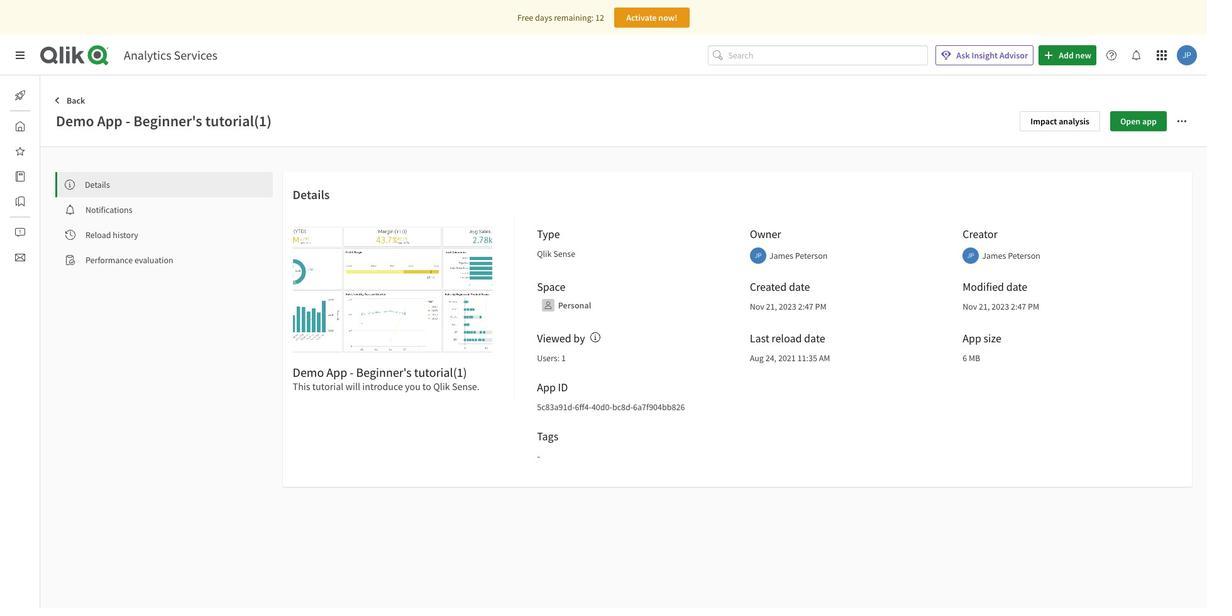 Task type: vqa. For each thing, say whether or not it's contained in the screenshot.
second "PM" from right
yes



Task type: locate. For each thing, give the bounding box(es) containing it.
qlik inside demo app - beginner's tutorial(1) this tutorial will introduce you to qlik sense.
[[433, 380, 450, 393]]

last reload date
[[750, 331, 825, 346]]

demo left will at the bottom of the page
[[293, 365, 324, 380]]

1 21, from the left
[[766, 301, 777, 313]]

catalog link
[[10, 167, 68, 187]]

aug
[[750, 353, 764, 364]]

2 21, from the left
[[979, 301, 990, 313]]

analytics
[[124, 47, 171, 63]]

1 2023 from the left
[[779, 301, 796, 313]]

1 vertical spatial qlik
[[433, 380, 450, 393]]

date
[[789, 280, 810, 294], [1007, 280, 1028, 294], [804, 331, 825, 346]]

0 horizontal spatial 21,
[[766, 301, 777, 313]]

qlik
[[537, 248, 552, 260], [433, 380, 450, 393]]

0 horizontal spatial 2:47
[[798, 301, 814, 313]]

2023 down the modified date
[[992, 301, 1009, 313]]

- for demo app - beginner's tutorial(1)
[[126, 111, 130, 131]]

analysis
[[1059, 115, 1090, 127]]

2 horizontal spatial james peterson image
[[1177, 45, 1197, 65]]

1 horizontal spatial nov
[[963, 301, 977, 313]]

0 horizontal spatial james
[[769, 250, 794, 262]]

app id
[[537, 380, 568, 395]]

impact analysis
[[1031, 115, 1090, 127]]

nov for created
[[750, 301, 765, 313]]

1 james peterson from the left
[[769, 250, 828, 262]]

1 horizontal spatial peterson
[[1008, 250, 1041, 262]]

1 james from the left
[[769, 250, 794, 262]]

0 horizontal spatial beginner's
[[133, 111, 202, 131]]

space
[[537, 280, 566, 294]]

0 horizontal spatial qlik
[[433, 380, 450, 393]]

1 peterson from the left
[[795, 250, 828, 262]]

james peterson image for owner
[[750, 248, 766, 264]]

you
[[405, 380, 421, 393]]

0 horizontal spatial 2023
[[779, 301, 796, 313]]

advisor
[[1000, 50, 1028, 61]]

- inside demo app - beginner's tutorial(1) this tutorial will introduce you to qlik sense.
[[350, 365, 354, 380]]

21, down the created
[[766, 301, 777, 313]]

2 james from the left
[[982, 250, 1006, 262]]

1 2:47 from the left
[[798, 301, 814, 313]]

james peterson up the modified date
[[982, 250, 1041, 262]]

subscriptions image
[[15, 253, 25, 263]]

0 horizontal spatial -
[[126, 111, 130, 131]]

2023 down the created date
[[779, 301, 796, 313]]

peterson
[[795, 250, 828, 262], [1008, 250, 1041, 262]]

2023
[[779, 301, 796, 313], [992, 301, 1009, 313]]

2 nov from the left
[[963, 301, 977, 313]]

0 vertical spatial qlik
[[537, 248, 552, 260]]

peterson up the created date
[[795, 250, 828, 262]]

last
[[750, 331, 770, 346]]

date right the created
[[789, 280, 810, 294]]

tutorial(1) for demo app - beginner's tutorial(1) this tutorial will introduce you to qlik sense.
[[414, 365, 467, 380]]

date right 'modified'
[[1007, 280, 1028, 294]]

demo
[[56, 111, 94, 131], [293, 365, 324, 380]]

app inside demo app - beginner's tutorial(1) this tutorial will introduce you to qlik sense.
[[326, 365, 347, 380]]

james down "owner"
[[769, 250, 794, 262]]

1 vertical spatial beginner's
[[356, 365, 412, 380]]

1 horizontal spatial 2:47
[[1011, 301, 1026, 313]]

qlik right to
[[433, 380, 450, 393]]

2 pm from the left
[[1028, 301, 1040, 313]]

1 horizontal spatial tutorial(1)
[[414, 365, 467, 380]]

ask insight advisor button
[[936, 45, 1034, 65]]

james
[[769, 250, 794, 262], [982, 250, 1006, 262]]

remaining:
[[554, 12, 594, 23]]

2 james peterson from the left
[[982, 250, 1041, 262]]

21, down 'modified'
[[979, 301, 990, 313]]

date up 11:35
[[804, 331, 825, 346]]

pm for modified date
[[1028, 301, 1040, 313]]

0 horizontal spatial details
[[85, 179, 110, 191]]

1 horizontal spatial qlik
[[537, 248, 552, 260]]

1 horizontal spatial demo
[[293, 365, 324, 380]]

nov 21, 2023 2:47 pm down the created date
[[750, 301, 827, 313]]

1 horizontal spatial james peterson image
[[963, 248, 979, 264]]

2 peterson from the left
[[1008, 250, 1041, 262]]

tutorial
[[312, 380, 344, 393]]

0 horizontal spatial nov 21, 2023 2:47 pm
[[750, 301, 827, 313]]

nov for modified
[[963, 301, 977, 313]]

2 horizontal spatial -
[[537, 450, 540, 463]]

0 horizontal spatial james peterson image
[[750, 248, 766, 264]]

1 vertical spatial -
[[350, 365, 354, 380]]

analytics services
[[124, 47, 217, 63]]

nov down the created
[[750, 301, 765, 313]]

alerts image
[[15, 228, 25, 238]]

21,
[[766, 301, 777, 313], [979, 301, 990, 313]]

1 horizontal spatial james
[[982, 250, 1006, 262]]

6a7f904bb826
[[633, 402, 685, 413]]

0 vertical spatial beginner's
[[133, 111, 202, 131]]

0 horizontal spatial tutorial(1)
[[205, 111, 272, 131]]

1 horizontal spatial 21,
[[979, 301, 990, 313]]

demo for demo app - beginner's tutorial(1) this tutorial will introduce you to qlik sense.
[[293, 365, 324, 380]]

app up 6 mb
[[963, 331, 982, 346]]

2:47 down the created date
[[798, 301, 814, 313]]

1 nov from the left
[[750, 301, 765, 313]]

james down creator
[[982, 250, 1006, 262]]

reload history
[[86, 230, 138, 241]]

nov down 'modified'
[[963, 301, 977, 313]]

1 horizontal spatial -
[[350, 365, 354, 380]]

Search text field
[[728, 45, 928, 66]]

2:47 for created date
[[798, 301, 814, 313]]

analytics services element
[[124, 47, 217, 63]]

demo app - beginner's tutorial(1) this tutorial will introduce you to qlik sense.
[[293, 365, 480, 393]]

peterson for creator
[[1008, 250, 1041, 262]]

demo app - beginner's tutorial(1) button
[[55, 111, 1010, 131], [55, 111, 1010, 131]]

james peterson image for creator
[[963, 248, 979, 264]]

1 vertical spatial tutorial(1)
[[414, 365, 467, 380]]

beginner's for demo app - beginner's tutorial(1)
[[133, 111, 202, 131]]

1 horizontal spatial james peterson
[[982, 250, 1041, 262]]

0 vertical spatial -
[[126, 111, 130, 131]]

2 vertical spatial -
[[537, 450, 540, 463]]

type
[[537, 227, 560, 241]]

modified
[[963, 280, 1004, 294]]

beginner's inside demo app - beginner's tutorial(1) this tutorial will introduce you to qlik sense.
[[356, 365, 412, 380]]

tutorial(1) inside demo app - beginner's tutorial(1) this tutorial will introduce you to qlik sense.
[[414, 365, 467, 380]]

1 pm from the left
[[815, 301, 827, 313]]

2:47 for modified date
[[1011, 301, 1026, 313]]

pm for created date
[[815, 301, 827, 313]]

activate now! link
[[614, 8, 690, 28]]

11:35
[[798, 353, 817, 364]]

1 horizontal spatial pm
[[1028, 301, 1040, 313]]

qlik sense app image
[[293, 227, 492, 353]]

0 horizontal spatial demo
[[56, 111, 94, 131]]

days
[[535, 12, 552, 23]]

1 horizontal spatial beginner's
[[356, 365, 412, 380]]

0 vertical spatial demo
[[56, 111, 94, 131]]

1 vertical spatial demo
[[293, 365, 324, 380]]

1 horizontal spatial 2023
[[992, 301, 1009, 313]]

now!
[[659, 12, 678, 23]]

new
[[1076, 50, 1092, 61]]

james peterson image
[[1177, 45, 1197, 65], [750, 248, 766, 264], [963, 248, 979, 264]]

6
[[963, 353, 967, 364]]

2:47
[[798, 301, 814, 313], [1011, 301, 1026, 313]]

2 2:47 from the left
[[1011, 301, 1026, 313]]

ask insight advisor
[[957, 50, 1028, 61]]

nov 21, 2023 2:47 pm for modified
[[963, 301, 1040, 313]]

catalog
[[40, 171, 68, 182]]

qlik left "sense"
[[537, 248, 552, 260]]

date for modified date
[[1007, 280, 1028, 294]]

0 vertical spatial tutorial(1)
[[205, 111, 272, 131]]

free
[[518, 12, 533, 23]]

peterson for owner
[[795, 250, 828, 262]]

james for creator
[[982, 250, 1006, 262]]

nov 21, 2023 2:47 pm down the modified date
[[963, 301, 1040, 313]]

reload history link
[[55, 223, 273, 248]]

-
[[126, 111, 130, 131], [350, 365, 354, 380], [537, 450, 540, 463]]

2 2023 from the left
[[992, 301, 1009, 313]]

2:47 down the modified date
[[1011, 301, 1026, 313]]

1 horizontal spatial nov 21, 2023 2:47 pm
[[963, 301, 1040, 313]]

app right this
[[326, 365, 347, 380]]

0 horizontal spatial nov
[[750, 301, 765, 313]]

tutorial(1)
[[205, 111, 272, 131], [414, 365, 467, 380]]

details
[[85, 179, 110, 191], [293, 187, 330, 202]]

beginner's
[[133, 111, 202, 131], [356, 365, 412, 380]]

1 nov 21, 2023 2:47 pm from the left
[[750, 301, 827, 313]]

back
[[67, 95, 85, 106]]

demo inside demo app - beginner's tutorial(1) this tutorial will introduce you to qlik sense.
[[293, 365, 324, 380]]

tutorial(1) for demo app - beginner's tutorial(1)
[[205, 111, 272, 131]]

- for demo app - beginner's tutorial(1) this tutorial will introduce you to qlik sense.
[[350, 365, 354, 380]]

demo down back
[[56, 111, 94, 131]]

am
[[819, 353, 830, 364]]

james peterson
[[769, 250, 828, 262], [982, 250, 1041, 262]]

peterson up the modified date
[[1008, 250, 1041, 262]]

2 nov 21, 2023 2:47 pm from the left
[[963, 301, 1040, 313]]

0 horizontal spatial james peterson
[[769, 250, 828, 262]]

0 horizontal spatial pm
[[815, 301, 827, 313]]

james peterson for owner
[[769, 250, 828, 262]]

add new button
[[1039, 45, 1097, 65]]

- inside tags -
[[537, 450, 540, 463]]

personal button
[[538, 296, 594, 316]]

0 horizontal spatial peterson
[[795, 250, 828, 262]]

james peterson up the created date
[[769, 250, 828, 262]]



Task type: describe. For each thing, give the bounding box(es) containing it.
home
[[40, 121, 62, 132]]

details inside "link"
[[85, 179, 110, 191]]

app
[[1143, 115, 1157, 127]]

history
[[113, 230, 138, 241]]

james peterson for creator
[[982, 250, 1041, 262]]

created date
[[750, 280, 810, 294]]

2021
[[778, 353, 796, 364]]

40d0-
[[592, 402, 612, 413]]

introduce
[[362, 380, 403, 393]]

open app
[[1120, 115, 1157, 127]]

performance evaluation
[[86, 255, 173, 266]]

sense.
[[452, 380, 480, 393]]

favorites image
[[15, 147, 25, 157]]

5c83a91d-
[[537, 402, 575, 413]]

viewed by
[[537, 331, 585, 346]]

1
[[561, 353, 566, 364]]

collections image
[[15, 197, 25, 207]]

users:
[[537, 353, 560, 364]]

activate now!
[[626, 12, 678, 23]]

notifications link
[[55, 197, 273, 223]]

date for created date
[[789, 280, 810, 294]]

1 horizontal spatial details
[[293, 187, 330, 202]]

created
[[750, 280, 787, 294]]

2023 for created
[[779, 301, 796, 313]]

mb
[[969, 353, 981, 364]]

back link
[[50, 91, 90, 111]]

impact
[[1031, 115, 1057, 127]]

tags
[[537, 429, 559, 444]]

app size
[[963, 331, 1002, 346]]

services
[[174, 47, 217, 63]]

catalog image
[[15, 172, 25, 182]]

beginner's for demo app - beginner's tutorial(1) this tutorial will introduce you to qlik sense.
[[356, 365, 412, 380]]

21, for created
[[766, 301, 777, 313]]

nov 21, 2023 2:47 pm for created
[[750, 301, 827, 313]]

21, for modified
[[979, 301, 990, 313]]

impact analysis button
[[1020, 111, 1100, 131]]

ask
[[957, 50, 970, 61]]

performance evaluation link
[[55, 248, 273, 273]]

users: 1
[[537, 353, 566, 364]]

to
[[423, 380, 431, 393]]

evaluation
[[135, 255, 173, 266]]

owner
[[750, 227, 781, 241]]

activate
[[626, 12, 657, 23]]

this
[[293, 380, 310, 393]]

viewed
[[537, 331, 571, 346]]

12
[[595, 12, 604, 23]]

details link
[[57, 172, 273, 197]]

tags -
[[537, 429, 559, 463]]

sense
[[553, 248, 575, 260]]

id
[[558, 380, 568, 395]]

navigation pane element
[[0, 80, 68, 273]]

reload
[[772, 331, 802, 346]]

bc8d-
[[612, 402, 633, 413]]

2023 for modified
[[992, 301, 1009, 313]]

by
[[574, 331, 585, 346]]

modified date
[[963, 280, 1028, 294]]

creator
[[963, 227, 998, 241]]

open sidebar menu image
[[15, 50, 25, 60]]

qlik sense
[[537, 248, 575, 260]]

24,
[[766, 353, 777, 364]]

app left id at the left
[[537, 380, 556, 395]]

add new
[[1059, 50, 1092, 61]]

will
[[346, 380, 360, 393]]

size
[[984, 331, 1002, 346]]

demo for demo app - beginner's tutorial(1)
[[56, 111, 94, 131]]

aug 24, 2021 11:35 am
[[750, 353, 830, 364]]

free days remaining: 12
[[518, 12, 604, 23]]

searchbar element
[[708, 45, 928, 66]]

app right home at the left of the page
[[97, 111, 123, 131]]

viewed by button
[[537, 331, 747, 346]]

5c83a91d-6ff4-40d0-bc8d-6a7f904bb826
[[537, 402, 685, 413]]

home link
[[10, 116, 62, 136]]

insight
[[972, 50, 998, 61]]

more actions image
[[1177, 116, 1187, 126]]

getting started image
[[15, 91, 25, 101]]

6 mb
[[963, 353, 981, 364]]

performance
[[86, 255, 133, 266]]

reload
[[86, 230, 111, 241]]

demo app - beginner's tutorial(1)
[[56, 111, 272, 131]]

add
[[1059, 50, 1074, 61]]

personal
[[558, 300, 591, 311]]

open app button
[[1110, 111, 1167, 131]]

notifications
[[86, 204, 132, 216]]

home image
[[15, 121, 25, 131]]

open
[[1120, 115, 1141, 127]]

6ff4-
[[575, 402, 592, 413]]

james for owner
[[769, 250, 794, 262]]



